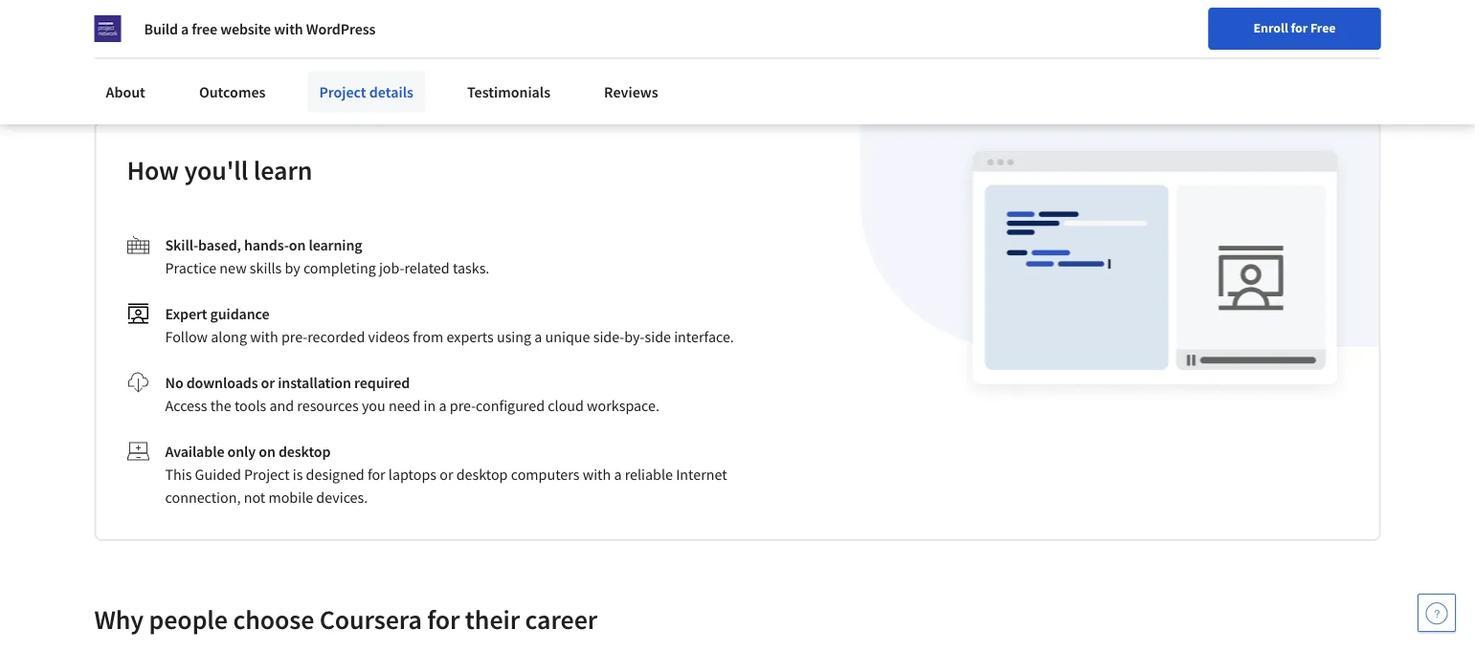 Task type: describe. For each thing, give the bounding box(es) containing it.
help center image
[[1425, 602, 1448, 625]]

related
[[404, 258, 450, 278]]

skill-based, hands-on learning practice new skills by completing job-related tasks.
[[165, 235, 489, 278]]

testimonials link
[[456, 71, 562, 113]]

with for pre-
[[250, 327, 278, 346]]

job-
[[379, 258, 404, 278]]

follow
[[165, 327, 208, 346]]

how you'll learn
[[127, 154, 312, 187]]

outcomes
[[199, 82, 266, 101]]

project details link
[[308, 71, 425, 113]]

using
[[497, 327, 531, 346]]

installation
[[278, 373, 351, 392]]

on inside available only on desktop this guided project is designed for laptops or desktop computers with a reliable internet connection, not mobile devices.
[[259, 442, 275, 461]]

learning
[[309, 235, 362, 255]]

no
[[165, 373, 183, 392]]

laptops
[[388, 465, 437, 484]]

with for wordpress
[[274, 19, 303, 38]]

expert
[[165, 304, 207, 323]]

build
[[144, 19, 178, 38]]

reliable
[[625, 465, 673, 484]]

on inside skill-based, hands-on learning practice new skills by completing job-related tasks.
[[289, 235, 306, 255]]

internet
[[676, 465, 727, 484]]

about
[[106, 82, 145, 101]]

interface.
[[674, 327, 734, 346]]

coursera image
[[23, 16, 145, 46]]

enroll
[[1254, 19, 1288, 36]]

hands-
[[244, 235, 289, 255]]

coursera
[[320, 603, 422, 637]]

build a free website with wordpress
[[144, 19, 376, 38]]

show notifications image
[[1217, 24, 1240, 47]]

cloud
[[548, 396, 584, 415]]

from
[[413, 327, 443, 346]]

a inside available only on desktop this guided project is designed for laptops or desktop computers with a reliable internet connection, not mobile devices.
[[614, 465, 622, 484]]

completing
[[303, 258, 376, 278]]

need
[[389, 396, 421, 415]]

enroll for free
[[1254, 19, 1336, 36]]

1 vertical spatial desktop
[[456, 465, 508, 484]]

or inside no downloads or installation required access the tools and resources you need in a pre-configured cloud workspace.
[[261, 373, 275, 392]]

how
[[127, 154, 179, 187]]

pre- inside expert guidance follow along with pre-recorded videos from experts using a unique side-by-side interface.
[[281, 327, 307, 346]]

outcomes link
[[188, 71, 277, 113]]

website
[[220, 19, 271, 38]]

no downloads or installation required access the tools and resources you need in a pre-configured cloud workspace.
[[165, 373, 660, 415]]

based,
[[198, 235, 241, 255]]

tasks.
[[453, 258, 489, 278]]

a inside no downloads or installation required access the tools and resources you need in a pre-configured cloud workspace.
[[439, 396, 447, 415]]

guidance
[[210, 304, 270, 323]]

access
[[165, 396, 207, 415]]

0 horizontal spatial desktop
[[278, 442, 331, 461]]

workspace.
[[587, 396, 660, 415]]

why
[[94, 603, 144, 637]]

learn
[[253, 154, 312, 187]]

their
[[465, 603, 520, 637]]

downloads
[[186, 373, 258, 392]]

you
[[362, 396, 385, 415]]

new
[[220, 258, 247, 278]]



Task type: vqa. For each thing, say whether or not it's contained in the screenshot.
list within THE 'NEW COMPUTER SCIENCE AND IT COURSES CAROUSEL' element
no



Task type: locate. For each thing, give the bounding box(es) containing it.
reviews link
[[593, 71, 670, 113]]

guided
[[195, 465, 241, 484]]

0 vertical spatial or
[[261, 373, 275, 392]]

for
[[1291, 19, 1308, 36], [367, 465, 385, 484], [427, 603, 460, 637]]

1 vertical spatial on
[[259, 442, 275, 461]]

for inside available only on desktop this guided project is designed for laptops or desktop computers with a reliable internet connection, not mobile devices.
[[367, 465, 385, 484]]

with right computers
[[583, 465, 611, 484]]

career
[[525, 603, 597, 637]]

expert guidance follow along with pre-recorded videos from experts using a unique side-by-side interface.
[[165, 304, 734, 346]]

configured
[[476, 396, 545, 415]]

is
[[293, 465, 303, 484]]

wordpress
[[306, 19, 376, 38]]

the
[[210, 396, 231, 415]]

0 vertical spatial pre-
[[281, 327, 307, 346]]

0 horizontal spatial project
[[244, 465, 290, 484]]

0 vertical spatial for
[[1291, 19, 1308, 36]]

1 horizontal spatial desktop
[[456, 465, 508, 484]]

desktop left computers
[[456, 465, 508, 484]]

0 horizontal spatial on
[[259, 442, 275, 461]]

1 vertical spatial for
[[367, 465, 385, 484]]

or
[[261, 373, 275, 392], [440, 465, 453, 484]]

testimonials
[[467, 82, 551, 101]]

with inside available only on desktop this guided project is designed for laptops or desktop computers with a reliable internet connection, not mobile devices.
[[583, 465, 611, 484]]

and
[[269, 396, 294, 415]]

a left the reliable
[[614, 465, 622, 484]]

2 vertical spatial with
[[583, 465, 611, 484]]

pre- inside no downloads or installation required access the tools and resources you need in a pre-configured cloud workspace.
[[450, 396, 476, 415]]

by-
[[624, 327, 645, 346]]

not
[[244, 488, 265, 507]]

pre- right in
[[450, 396, 476, 415]]

with
[[274, 19, 303, 38], [250, 327, 278, 346], [583, 465, 611, 484]]

or right the laptops
[[440, 465, 453, 484]]

1 vertical spatial or
[[440, 465, 453, 484]]

0 vertical spatial desktop
[[278, 442, 331, 461]]

0 vertical spatial with
[[274, 19, 303, 38]]

or inside available only on desktop this guided project is designed for laptops or desktop computers with a reliable internet connection, not mobile devices.
[[440, 465, 453, 484]]

1 vertical spatial with
[[250, 327, 278, 346]]

2 vertical spatial for
[[427, 603, 460, 637]]

coursera project network image
[[94, 15, 121, 42]]

designed
[[306, 465, 364, 484]]

about link
[[94, 71, 157, 113]]

for left their
[[427, 603, 460, 637]]

click to expand item image
[[134, 0, 298, 24]]

details
[[369, 82, 413, 101]]

devices.
[[316, 488, 368, 507]]

1 horizontal spatial or
[[440, 465, 453, 484]]

mobile
[[268, 488, 313, 507]]

2 horizontal spatial for
[[1291, 19, 1308, 36]]

project inside available only on desktop this guided project is designed for laptops or desktop computers with a reliable internet connection, not mobile devices.
[[244, 465, 290, 484]]

a left free
[[181, 19, 189, 38]]

desktop
[[278, 442, 331, 461], [456, 465, 508, 484]]

None search field
[[273, 12, 694, 50]]

for inside enroll for free button
[[1291, 19, 1308, 36]]

pre- up installation
[[281, 327, 307, 346]]

you'll
[[184, 154, 248, 187]]

desktop up is
[[278, 442, 331, 461]]

skills
[[250, 258, 282, 278]]

practice
[[165, 258, 216, 278]]

pre-
[[281, 327, 307, 346], [450, 396, 476, 415]]

unique
[[545, 327, 590, 346]]

project details
[[319, 82, 413, 101]]

why people choose coursera for their career
[[94, 603, 597, 637]]

1 horizontal spatial for
[[427, 603, 460, 637]]

a right in
[[439, 396, 447, 415]]

along
[[211, 327, 247, 346]]

available
[[165, 442, 224, 461]]

0 horizontal spatial for
[[367, 465, 385, 484]]

skill-
[[165, 235, 198, 255]]

a inside expert guidance follow along with pre-recorded videos from experts using a unique side-by-side interface.
[[534, 327, 542, 346]]

0 vertical spatial project
[[319, 82, 366, 101]]

a
[[181, 19, 189, 38], [534, 327, 542, 346], [439, 396, 447, 415], [614, 465, 622, 484]]

in
[[424, 396, 436, 415]]

for left free
[[1291, 19, 1308, 36]]

with down guidance
[[250, 327, 278, 346]]

free
[[1310, 19, 1336, 36]]

1 horizontal spatial project
[[319, 82, 366, 101]]

connection,
[[165, 488, 241, 507]]

choose
[[233, 603, 314, 637]]

menu item
[[1073, 19, 1197, 81]]

available only on desktop this guided project is designed for laptops or desktop computers with a reliable internet connection, not mobile devices.
[[165, 442, 727, 507]]

0 horizontal spatial pre-
[[281, 327, 307, 346]]

1 horizontal spatial pre-
[[450, 396, 476, 415]]

on right only
[[259, 442, 275, 461]]

only
[[227, 442, 256, 461]]

project
[[319, 82, 366, 101], [244, 465, 290, 484]]

on
[[289, 235, 306, 255], [259, 442, 275, 461]]

computers
[[511, 465, 580, 484]]

on up by
[[289, 235, 306, 255]]

project left details
[[319, 82, 366, 101]]

tools
[[234, 396, 266, 415]]

recorded
[[307, 327, 365, 346]]

0 horizontal spatial or
[[261, 373, 275, 392]]

videos
[[368, 327, 410, 346]]

1 vertical spatial project
[[244, 465, 290, 484]]

for left the laptops
[[367, 465, 385, 484]]

resources
[[297, 396, 359, 415]]

people
[[149, 603, 228, 637]]

1 horizontal spatial on
[[289, 235, 306, 255]]

project up not
[[244, 465, 290, 484]]

enroll for free button
[[1209, 8, 1381, 50]]

with right website
[[274, 19, 303, 38]]

a right using
[[534, 327, 542, 346]]

0 vertical spatial on
[[289, 235, 306, 255]]

or up and
[[261, 373, 275, 392]]

side-
[[593, 327, 624, 346]]

free
[[192, 19, 217, 38]]

with inside expert guidance follow along with pre-recorded videos from experts using a unique side-by-side interface.
[[250, 327, 278, 346]]

1 vertical spatial pre-
[[450, 396, 476, 415]]

by
[[285, 258, 300, 278]]

required
[[354, 373, 410, 392]]

side
[[645, 327, 671, 346]]

experts
[[447, 327, 494, 346]]

reviews
[[604, 82, 658, 101]]

this
[[165, 465, 192, 484]]



